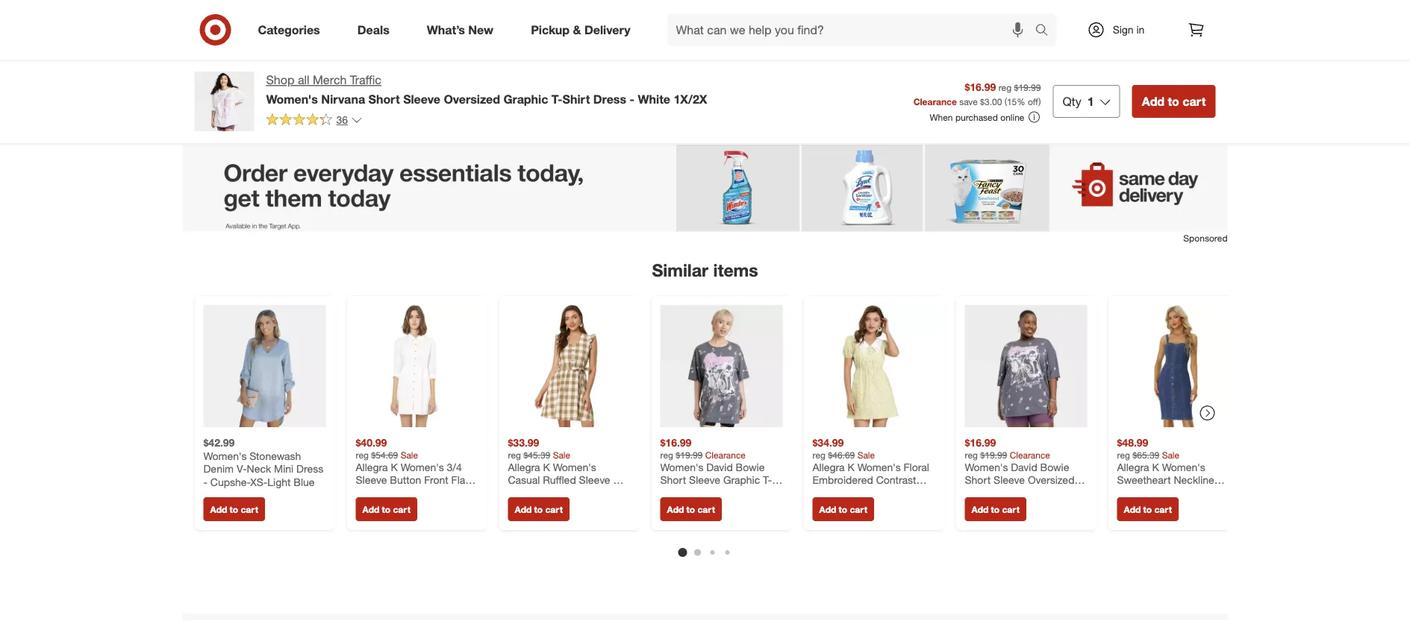 Task type: describe. For each thing, give the bounding box(es) containing it.
stonewash
[[250, 450, 301, 463]]

mini
[[274, 463, 294, 476]]

clearance for save
[[914, 96, 957, 107]]

reg for $34.99
[[813, 450, 826, 461]]

reg inside $16.99 reg $19.99 clearance save $ 3.00 ( 15 % off )
[[999, 82, 1012, 93]]

short inside shop all merch traffic women's nirvana short sleeve oversized graphic t-shirt dress - white 1x/2x
[[368, 92, 400, 106]]

purchased
[[956, 112, 998, 123]]

search
[[1028, 24, 1064, 39]]

add to cart for allegra k women's 3/4 sleeve button front flare mini shirt dress white x-small image on the left of page
[[362, 504, 411, 516]]

sale for $33.99
[[553, 450, 570, 461]]

clearance for women's
[[705, 450, 746, 461]]

women's david bowie short sleeve oversized graphic t-shirt dress - gray 1x/2x image
[[965, 305, 1087, 428]]

women's david bowie short sleeve graphic t-shirt dress - gray image
[[660, 305, 783, 428]]

women's for $16.99
[[660, 461, 704, 474]]

categories link
[[245, 13, 339, 46]]

dress for $16.99 reg $19.99 clearance women's david bowie short sleeve graphic t- shirt dress - gray
[[685, 487, 712, 500]]

cart for allegra k women's 3/4 sleeve button front flare mini shirt dress white x-small image on the left of page
[[393, 504, 411, 516]]

sponsored
[[1184, 233, 1228, 244]]

gray
[[722, 487, 744, 500]]

- for shop all merch traffic women's nirvana short sleeve oversized graphic t-shirt dress - white 1x/2x
[[630, 92, 635, 106]]

to for women's stonewash denim v-neck mini dress - cupshe-xs-light blue image on the left of page
[[230, 504, 238, 516]]

neck
[[247, 463, 271, 476]]

t- for oversized
[[552, 92, 563, 106]]

shirt for sleeve
[[660, 487, 683, 500]]

$34.99 reg $46.69 sale
[[813, 437, 875, 461]]

blue
[[294, 476, 315, 489]]

shop
[[266, 73, 294, 87]]

what's
[[427, 22, 465, 37]]

pickup
[[531, 22, 570, 37]]

allegra k women's floral embroidered contrast collar elastic waist dress yellow medium image
[[813, 305, 935, 428]]

&
[[573, 22, 581, 37]]

$40.99 reg $54.69 sale
[[356, 437, 418, 461]]

3.00
[[985, 96, 1002, 107]]

dress for shop all merch traffic women's nirvana short sleeve oversized graphic t-shirt dress - white 1x/2x
[[593, 92, 626, 106]]

cart for the allegra k women's floral embroidered contrast collar elastic waist dress yellow medium image
[[850, 504, 867, 516]]

1x/2x
[[674, 92, 707, 106]]

graphic for oversized
[[504, 92, 548, 106]]

merch
[[313, 73, 347, 87]]

sleeve inside shop all merch traffic women's nirvana short sleeve oversized graphic t-shirt dress - white 1x/2x
[[403, 92, 440, 106]]

add for women's david bowie short sleeve graphic t-shirt dress - gray "image"
[[667, 504, 684, 516]]

$16.99 reg $19.99 clearance
[[965, 437, 1050, 461]]

$16.99 for women's
[[660, 437, 692, 450]]

add to cart for allegra k women's casual ruffled sleeve a-line vintage gingham check sundress brown medium image
[[515, 504, 563, 516]]

qty
[[1063, 94, 1082, 109]]

cart for allegra k women's casual ruffled sleeve a-line vintage gingham check sundress brown medium image
[[545, 504, 563, 516]]

cart for women's stonewash denim v-neck mini dress - cupshe-xs-light blue image on the left of page
[[241, 504, 258, 516]]

sale for $34.99
[[858, 450, 875, 461]]

short inside $16.99 reg $19.99 clearance women's david bowie short sleeve graphic t- shirt dress - gray
[[660, 474, 686, 487]]

in
[[1137, 23, 1145, 36]]

reg for $33.99
[[508, 450, 521, 461]]

pickup & delivery
[[531, 22, 631, 37]]

add right "1"
[[1142, 94, 1165, 109]]

sleeve inside $16.99 reg $19.99 clearance women's david bowie short sleeve graphic t- shirt dress - gray
[[689, 474, 720, 487]]

36 link
[[266, 113, 363, 130]]

$16.99 for save
[[965, 80, 996, 93]]

xs-
[[250, 476, 268, 489]]

reg for $40.99
[[356, 450, 369, 461]]

to for allegra k women's casual ruffled sleeve a-line vintage gingham check sundress brown medium image
[[534, 504, 543, 516]]

What can we help you find? suggestions appear below search field
[[667, 13, 1039, 46]]

what's new link
[[414, 13, 512, 46]]

light
[[268, 476, 291, 489]]

add to cart button for women's david bowie short sleeve oversized graphic t-shirt dress - gray 1x/2x image
[[965, 498, 1027, 522]]

search button
[[1028, 13, 1064, 49]]

qty 1
[[1063, 94, 1094, 109]]

to for women's david bowie short sleeve graphic t-shirt dress - gray "image"
[[687, 504, 695, 516]]

clearance inside $16.99 reg $19.99 clearance
[[1010, 450, 1050, 461]]

- for $16.99 reg $19.99 clearance women's david bowie short sleeve graphic t- shirt dress - gray
[[715, 487, 719, 500]]

sign in
[[1113, 23, 1145, 36]]

when
[[930, 112, 953, 123]]

what's new
[[427, 22, 494, 37]]

sale for $40.99
[[401, 450, 418, 461]]

add to cart for women's david bowie short sleeve graphic t-shirt dress - gray "image"
[[667, 504, 715, 516]]

t- for sleeve
[[763, 474, 772, 487]]

new
[[468, 22, 494, 37]]

off
[[1028, 96, 1039, 107]]

cart for the allegra k women's sweetheart neckline straps sleeveless button down denim dresses blue large image
[[1155, 504, 1172, 516]]

%
[[1017, 96, 1026, 107]]

question
[[302, 28, 351, 42]]

dress inside $42.99 women's stonewash denim v-neck mini dress - cupshe-xs-light blue
[[296, 463, 323, 476]]

$19.99 inside $16.99 reg $19.99 clearance
[[981, 450, 1007, 461]]

oversized
[[444, 92, 500, 106]]

sign
[[1113, 23, 1134, 36]]

a
[[292, 28, 298, 42]]

add for allegra k women's 3/4 sleeve button front flare mini shirt dress white x-small image on the left of page
[[362, 504, 379, 516]]

ask a question
[[267, 28, 351, 42]]

sale for $48.99
[[1162, 450, 1180, 461]]

$16.99 inside $16.99 reg $19.99 clearance
[[965, 437, 996, 450]]

add to cart for women's david bowie short sleeve oversized graphic t-shirt dress - gray 1x/2x image
[[972, 504, 1020, 516]]

when purchased online
[[930, 112, 1025, 123]]

save
[[960, 96, 978, 107]]

white
[[638, 92, 670, 106]]

$19.99 for 15
[[1014, 82, 1041, 93]]



Task type: vqa. For each thing, say whether or not it's contained in the screenshot.
New & Featured link
no



Task type: locate. For each thing, give the bounding box(es) containing it.
short
[[368, 92, 400, 106], [660, 474, 686, 487]]

0 horizontal spatial t-
[[552, 92, 563, 106]]

reg inside $33.99 reg $45.39 sale
[[508, 450, 521, 461]]

items
[[713, 260, 758, 281]]

$42.99
[[203, 437, 235, 450]]

36
[[336, 113, 348, 126]]

dress left white
[[593, 92, 626, 106]]

clearance
[[914, 96, 957, 107], [705, 450, 746, 461], [1010, 450, 1050, 461]]

1 horizontal spatial graphic
[[723, 474, 760, 487]]

clearance inside $16.99 reg $19.99 clearance save $ 3.00 ( 15 % off )
[[914, 96, 957, 107]]

1 horizontal spatial dress
[[593, 92, 626, 106]]

-
[[630, 92, 635, 106], [203, 476, 208, 489], [715, 487, 719, 500]]

reg for $48.99
[[1117, 450, 1130, 461]]

$33.99 reg $45.39 sale
[[508, 437, 570, 461]]

t- inside shop all merch traffic women's nirvana short sleeve oversized graphic t-shirt dress - white 1x/2x
[[552, 92, 563, 106]]

sale right $45.39
[[553, 450, 570, 461]]

add to cart button for allegra k women's casual ruffled sleeve a-line vintage gingham check sundress brown medium image
[[508, 498, 570, 522]]

$16.99 inside $16.99 reg $19.99 clearance save $ 3.00 ( 15 % off )
[[965, 80, 996, 93]]

short down traffic
[[368, 92, 400, 106]]

0 horizontal spatial clearance
[[705, 450, 746, 461]]

t- inside $16.99 reg $19.99 clearance women's david bowie short sleeve graphic t- shirt dress - gray
[[763, 474, 772, 487]]

to for allegra k women's 3/4 sleeve button front flare mini shirt dress white x-small image on the left of page
[[382, 504, 391, 516]]

add to cart button for the allegra k women's floral embroidered contrast collar elastic waist dress yellow medium image
[[813, 498, 874, 522]]

add to cart button for the allegra k women's sweetheart neckline straps sleeveless button down denim dresses blue large image
[[1117, 498, 1179, 522]]

2 horizontal spatial women's
[[660, 461, 704, 474]]

$16.99 reg $19.99 clearance women's david bowie short sleeve graphic t- shirt dress - gray
[[660, 437, 772, 500]]

$
[[980, 96, 985, 107]]

women's
[[266, 92, 318, 106], [203, 450, 247, 463], [660, 461, 704, 474]]

women's stonewash denim v-neck mini dress - cupshe-xs-light blue image
[[203, 305, 326, 428]]

women's left 'david'
[[660, 461, 704, 474]]

add to cart button for women's david bowie short sleeve graphic t-shirt dress - gray "image"
[[660, 498, 722, 522]]

allegra k women's 3/4 sleeve button front flare mini shirt dress white x-small image
[[356, 305, 478, 428]]

0 horizontal spatial dress
[[296, 463, 323, 476]]

graphic for sleeve
[[723, 474, 760, 487]]

$19.99 inside $16.99 reg $19.99 clearance women's david bowie short sleeve graphic t- shirt dress - gray
[[676, 450, 703, 461]]

women's up cupshe-
[[203, 450, 247, 463]]

denim
[[203, 463, 234, 476]]

women's inside $42.99 women's stonewash denim v-neck mini dress - cupshe-xs-light blue
[[203, 450, 247, 463]]

women's for shop
[[266, 92, 318, 106]]

1
[[1088, 94, 1094, 109]]

- left cupshe-
[[203, 476, 208, 489]]

sale right $54.69
[[401, 450, 418, 461]]

add for women's david bowie short sleeve oversized graphic t-shirt dress - gray 1x/2x image
[[972, 504, 989, 516]]

1 vertical spatial sleeve
[[689, 474, 720, 487]]

bowie
[[736, 461, 765, 474]]

1 vertical spatial shirt
[[660, 487, 683, 500]]

sleeve left oversized
[[403, 92, 440, 106]]

dress down 'david'
[[685, 487, 712, 500]]

add to cart button
[[1132, 85, 1216, 118], [203, 498, 265, 522], [356, 498, 417, 522], [508, 498, 570, 522], [660, 498, 722, 522], [813, 498, 874, 522], [965, 498, 1027, 522], [1117, 498, 1179, 522]]

clearance inside $16.99 reg $19.99 clearance women's david bowie short sleeve graphic t- shirt dress - gray
[[705, 450, 746, 461]]

add to cart for the allegra k women's sweetheart neckline straps sleeveless button down denim dresses blue large image
[[1124, 504, 1172, 516]]

deals link
[[345, 13, 408, 46]]

women's inside $16.99 reg $19.99 clearance women's david bowie short sleeve graphic t- shirt dress - gray
[[660, 461, 704, 474]]

to for the allegra k women's sweetheart neckline straps sleeveless button down denim dresses blue large image
[[1144, 504, 1152, 516]]

to
[[1168, 94, 1180, 109], [230, 504, 238, 516], [382, 504, 391, 516], [534, 504, 543, 516], [687, 504, 695, 516], [839, 504, 848, 516], [991, 504, 1000, 516], [1144, 504, 1152, 516]]

1 horizontal spatial shirt
[[660, 487, 683, 500]]

add for the allegra k women's floral embroidered contrast collar elastic waist dress yellow medium image
[[819, 504, 836, 516]]

reg inside $40.99 reg $54.69 sale
[[356, 450, 369, 461]]

2 vertical spatial dress
[[685, 487, 712, 500]]

to for the allegra k women's floral embroidered contrast collar elastic waist dress yellow medium image
[[839, 504, 848, 516]]

ask a question button
[[257, 19, 361, 52]]

1 vertical spatial short
[[660, 474, 686, 487]]

cupshe-
[[210, 476, 250, 489]]

t- right gray
[[763, 474, 772, 487]]

deals
[[357, 22, 390, 37]]

0 vertical spatial sleeve
[[403, 92, 440, 106]]

1 horizontal spatial -
[[630, 92, 635, 106]]

similar items
[[652, 260, 758, 281]]

2 horizontal spatial clearance
[[1010, 450, 1050, 461]]

women's inside shop all merch traffic women's nirvana short sleeve oversized graphic t-shirt dress - white 1x/2x
[[266, 92, 318, 106]]

reg inside $34.99 reg $46.69 sale
[[813, 450, 826, 461]]

similar
[[652, 260, 709, 281]]

1 horizontal spatial t-
[[763, 474, 772, 487]]

david
[[707, 461, 733, 474]]

categories
[[258, 22, 320, 37]]

shop all merch traffic women's nirvana short sleeve oversized graphic t-shirt dress - white 1x/2x
[[266, 73, 707, 106]]

cart for women's david bowie short sleeve graphic t-shirt dress - gray "image"
[[698, 504, 715, 516]]

1 horizontal spatial sleeve
[[689, 474, 720, 487]]

1 vertical spatial t-
[[763, 474, 772, 487]]

shirt for oversized
[[563, 92, 590, 106]]

1 sale from the left
[[401, 450, 418, 461]]

1 horizontal spatial women's
[[266, 92, 318, 106]]

sale right $65.39
[[1162, 450, 1180, 461]]

0 vertical spatial t-
[[552, 92, 563, 106]]

add down $54.69
[[362, 504, 379, 516]]

$16.99 reg $19.99 clearance save $ 3.00 ( 15 % off )
[[914, 80, 1041, 107]]

add to cart button for women's stonewash denim v-neck mini dress - cupshe-xs-light blue image on the left of page
[[203, 498, 265, 522]]

reg inside $16.99 reg $19.99 clearance
[[965, 450, 978, 461]]

- inside shop all merch traffic women's nirvana short sleeve oversized graphic t-shirt dress - white 1x/2x
[[630, 92, 635, 106]]

dress inside $16.99 reg $19.99 clearance women's david bowie short sleeve graphic t- shirt dress - gray
[[685, 487, 712, 500]]

online
[[1001, 112, 1025, 123]]

$19.99
[[1014, 82, 1041, 93], [676, 450, 703, 461], [981, 450, 1007, 461]]

- left gray
[[715, 487, 719, 500]]

0 vertical spatial graphic
[[504, 92, 548, 106]]

$54.69
[[371, 450, 398, 461]]

graphic inside $16.99 reg $19.99 clearance women's david bowie short sleeve graphic t- shirt dress - gray
[[723, 474, 760, 487]]

reg for $16.99
[[965, 450, 978, 461]]

ask
[[267, 28, 288, 42]]

$48.99
[[1117, 437, 1149, 450]]

similar items region
[[183, 145, 1249, 622]]

reg inside $48.99 reg $65.39 sale
[[1117, 450, 1130, 461]]

shirt inside $16.99 reg $19.99 clearance women's david bowie short sleeve graphic t- shirt dress - gray
[[660, 487, 683, 500]]

1 vertical spatial dress
[[296, 463, 323, 476]]

sale inside $33.99 reg $45.39 sale
[[553, 450, 570, 461]]

add down $46.69
[[819, 504, 836, 516]]

t-
[[552, 92, 563, 106], [763, 474, 772, 487]]

t- down pickup
[[552, 92, 563, 106]]

0 vertical spatial shirt
[[563, 92, 590, 106]]

women's down 'all'
[[266, 92, 318, 106]]

graphic inside shop all merch traffic women's nirvana short sleeve oversized graphic t-shirt dress - white 1x/2x
[[504, 92, 548, 106]]

$33.99
[[508, 437, 539, 450]]

)
[[1039, 96, 1041, 107]]

0 vertical spatial short
[[368, 92, 400, 106]]

add down $16.99 reg $19.99 clearance women's david bowie short sleeve graphic t- shirt dress - gray
[[667, 504, 684, 516]]

pickup & delivery link
[[518, 13, 649, 46]]

- left white
[[630, 92, 635, 106]]

add down $45.39
[[515, 504, 532, 516]]

$16.99
[[965, 80, 996, 93], [660, 437, 692, 450], [965, 437, 996, 450]]

dress
[[593, 92, 626, 106], [296, 463, 323, 476], [685, 487, 712, 500]]

0 horizontal spatial sleeve
[[403, 92, 440, 106]]

$42.99 women's stonewash denim v-neck mini dress - cupshe-xs-light blue
[[203, 437, 323, 489]]

1 horizontal spatial short
[[660, 474, 686, 487]]

$48.99 reg $65.39 sale
[[1117, 437, 1180, 461]]

1 vertical spatial graphic
[[723, 474, 760, 487]]

$16.99 inside $16.99 reg $19.99 clearance women's david bowie short sleeve graphic t- shirt dress - gray
[[660, 437, 692, 450]]

sleeve left gray
[[689, 474, 720, 487]]

v-
[[237, 463, 247, 476]]

add to cart for the allegra k women's floral embroidered contrast collar elastic waist dress yellow medium image
[[819, 504, 867, 516]]

sale inside $40.99 reg $54.69 sale
[[401, 450, 418, 461]]

advertisement region
[[183, 145, 1228, 232]]

add to cart for women's stonewash denim v-neck mini dress - cupshe-xs-light blue image on the left of page
[[210, 504, 258, 516]]

0 horizontal spatial -
[[203, 476, 208, 489]]

add down $65.39
[[1124, 504, 1141, 516]]

add to cart
[[1142, 94, 1206, 109], [210, 504, 258, 516], [362, 504, 411, 516], [515, 504, 563, 516], [667, 504, 715, 516], [819, 504, 867, 516], [972, 504, 1020, 516], [1124, 504, 1172, 516]]

$46.69
[[828, 450, 855, 461]]

15
[[1007, 96, 1017, 107]]

shirt inside shop all merch traffic women's nirvana short sleeve oversized graphic t-shirt dress - white 1x/2x
[[563, 92, 590, 106]]

shirt down &
[[563, 92, 590, 106]]

$40.99
[[356, 437, 387, 450]]

dress inside shop all merch traffic women's nirvana short sleeve oversized graphic t-shirt dress - white 1x/2x
[[593, 92, 626, 106]]

- inside $42.99 women's stonewash denim v-neck mini dress - cupshe-xs-light blue
[[203, 476, 208, 489]]

add down cupshe-
[[210, 504, 227, 516]]

sign in link
[[1075, 13, 1168, 46]]

sale inside $34.99 reg $46.69 sale
[[858, 450, 875, 461]]

nirvana
[[321, 92, 365, 106]]

0 horizontal spatial women's
[[203, 450, 247, 463]]

0 horizontal spatial short
[[368, 92, 400, 106]]

add for the allegra k women's sweetheart neckline straps sleeveless button down denim dresses blue large image
[[1124, 504, 1141, 516]]

add to cart button for allegra k women's 3/4 sleeve button front flare mini shirt dress white x-small image on the left of page
[[356, 498, 417, 522]]

add
[[1142, 94, 1165, 109], [210, 504, 227, 516], [362, 504, 379, 516], [515, 504, 532, 516], [667, 504, 684, 516], [819, 504, 836, 516], [972, 504, 989, 516], [1124, 504, 1141, 516]]

$45.39
[[524, 450, 550, 461]]

0 horizontal spatial $19.99
[[676, 450, 703, 461]]

allegra k women's sweetheart neckline straps sleeveless button down denim dresses blue large image
[[1117, 305, 1240, 428]]

all
[[298, 73, 310, 87]]

sleeve
[[403, 92, 440, 106], [689, 474, 720, 487]]

reg
[[999, 82, 1012, 93], [356, 450, 369, 461], [508, 450, 521, 461], [660, 450, 673, 461], [813, 450, 826, 461], [965, 450, 978, 461], [1117, 450, 1130, 461]]

add for allegra k women's casual ruffled sleeve a-line vintage gingham check sundress brown medium image
[[515, 504, 532, 516]]

$19.99 inside $16.99 reg $19.99 clearance save $ 3.00 ( 15 % off )
[[1014, 82, 1041, 93]]

2 horizontal spatial -
[[715, 487, 719, 500]]

shirt left gray
[[660, 487, 683, 500]]

1 horizontal spatial $19.99
[[981, 450, 1007, 461]]

cart
[[1183, 94, 1206, 109], [241, 504, 258, 516], [393, 504, 411, 516], [545, 504, 563, 516], [698, 504, 715, 516], [850, 504, 867, 516], [1002, 504, 1020, 516], [1155, 504, 1172, 516]]

3 sale from the left
[[858, 450, 875, 461]]

graphic
[[504, 92, 548, 106], [723, 474, 760, 487]]

4 sale from the left
[[1162, 450, 1180, 461]]

add down $16.99 reg $19.99 clearance
[[972, 504, 989, 516]]

image of women's nirvana short sleeve oversized graphic t-shirt dress - white 1x/2x image
[[194, 72, 254, 131]]

to for women's david bowie short sleeve oversized graphic t-shirt dress - gray 1x/2x image
[[991, 504, 1000, 516]]

0 vertical spatial dress
[[593, 92, 626, 106]]

2 horizontal spatial $19.99
[[1014, 82, 1041, 93]]

sale inside $48.99 reg $65.39 sale
[[1162, 450, 1180, 461]]

2 horizontal spatial dress
[[685, 487, 712, 500]]

sale
[[401, 450, 418, 461], [553, 450, 570, 461], [858, 450, 875, 461], [1162, 450, 1180, 461]]

2 sale from the left
[[553, 450, 570, 461]]

cart for women's david bowie short sleeve oversized graphic t-shirt dress - gray 1x/2x image
[[1002, 504, 1020, 516]]

dress right mini
[[296, 463, 323, 476]]

delivery
[[585, 22, 631, 37]]

0 horizontal spatial shirt
[[563, 92, 590, 106]]

1 horizontal spatial clearance
[[914, 96, 957, 107]]

$34.99
[[813, 437, 844, 450]]

add for women's stonewash denim v-neck mini dress - cupshe-xs-light blue image on the left of page
[[210, 504, 227, 516]]

reg inside $16.99 reg $19.99 clearance women's david bowie short sleeve graphic t- shirt dress - gray
[[660, 450, 673, 461]]

sale right $46.69
[[858, 450, 875, 461]]

- inside $16.99 reg $19.99 clearance women's david bowie short sleeve graphic t- shirt dress - gray
[[715, 487, 719, 500]]

$19.99 for sleeve
[[676, 450, 703, 461]]

short left 'david'
[[660, 474, 686, 487]]

traffic
[[350, 73, 381, 87]]

allegra k women's casual ruffled sleeve a-line vintage gingham check sundress brown medium image
[[508, 305, 631, 428]]

shirt
[[563, 92, 590, 106], [660, 487, 683, 500]]

$65.39
[[1133, 450, 1160, 461]]

(
[[1005, 96, 1007, 107]]

0 horizontal spatial graphic
[[504, 92, 548, 106]]



